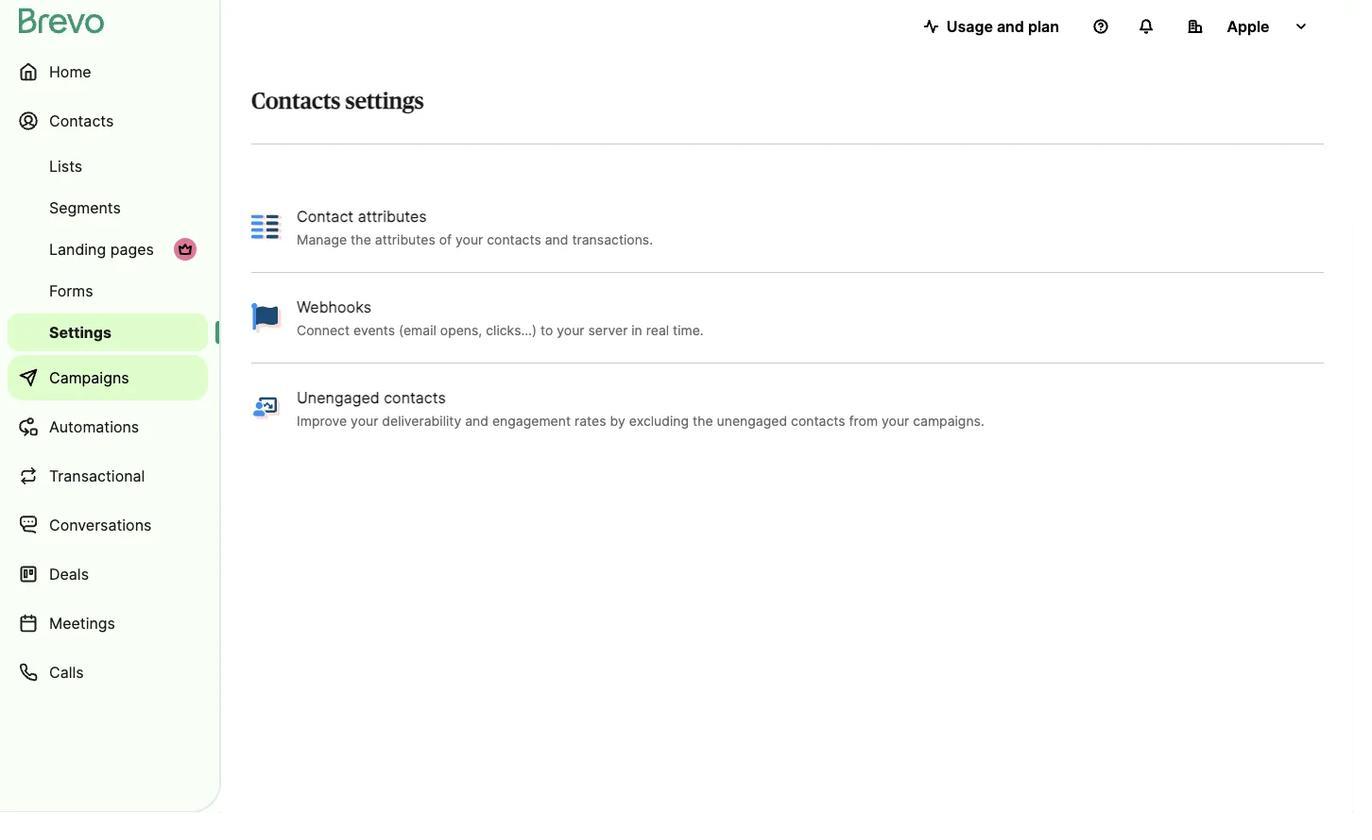 Task type: describe. For each thing, give the bounding box(es) containing it.
contact
[[297, 207, 354, 225]]

plan
[[1028, 17, 1060, 35]]

meetings link
[[8, 601, 208, 647]]

usage
[[947, 17, 993, 35]]

connect
[[297, 322, 350, 338]]

server
[[588, 322, 628, 338]]

transactional link
[[8, 454, 208, 499]]

settings link
[[8, 314, 208, 352]]

transactional
[[49, 467, 145, 485]]

improve
[[297, 413, 347, 429]]

conversations link
[[8, 503, 208, 548]]

landing pages
[[49, 240, 154, 259]]

1 vertical spatial attributes
[[375, 231, 436, 247]]

meetings
[[49, 614, 115, 633]]

contacts settings
[[251, 91, 424, 113]]

by
[[610, 413, 626, 429]]

contacts for contacts settings
[[251, 91, 341, 113]]

time.
[[673, 322, 704, 338]]

landing
[[49, 240, 106, 259]]

pages
[[110, 240, 154, 259]]

events
[[353, 322, 395, 338]]

lists
[[49, 157, 82, 175]]

settings
[[49, 323, 111, 342]]

home
[[49, 62, 91, 81]]

your right from
[[882, 413, 910, 429]]

campaigns link
[[8, 355, 208, 401]]

campaigns
[[49, 369, 129, 387]]

deals
[[49, 565, 89, 584]]

deals link
[[8, 552, 208, 597]]

calls
[[49, 664, 84, 682]]

from
[[849, 413, 878, 429]]

the inside unengaged contacts improve your deliverability and engagement rates by excluding the unengaged contacts from your campaigns.
[[693, 413, 713, 429]]

the inside contact attributes manage the attributes of your contacts and transactions.
[[351, 231, 371, 247]]

clicks…)
[[486, 322, 537, 338]]

your inside contact attributes manage the attributes of your contacts and transactions.
[[456, 231, 483, 247]]

home link
[[8, 49, 208, 95]]



Task type: locate. For each thing, give the bounding box(es) containing it.
1 horizontal spatial the
[[693, 413, 713, 429]]

rates
[[575, 413, 606, 429]]

0 vertical spatial and
[[997, 17, 1025, 35]]

unengaged
[[717, 413, 787, 429]]

0 horizontal spatial the
[[351, 231, 371, 247]]

forms
[[49, 282, 93, 300]]

to
[[541, 322, 553, 338]]

2 horizontal spatial and
[[997, 17, 1025, 35]]

your
[[456, 231, 483, 247], [557, 322, 585, 338], [351, 413, 378, 429], [882, 413, 910, 429]]

left___rvooi image
[[178, 242, 193, 257]]

webhooks connect events (email opens, clicks…) to your server in real time.
[[297, 298, 704, 338]]

usage and plan button
[[909, 8, 1075, 45]]

contacts
[[251, 91, 341, 113], [49, 112, 114, 130]]

2 vertical spatial and
[[465, 413, 489, 429]]

your inside webhooks connect events (email opens, clicks…) to your server in real time.
[[557, 322, 585, 338]]

the right the manage
[[351, 231, 371, 247]]

excluding
[[629, 413, 689, 429]]

and inside button
[[997, 17, 1025, 35]]

1 vertical spatial and
[[545, 231, 569, 247]]

0 horizontal spatial contacts
[[49, 112, 114, 130]]

conversations
[[49, 516, 152, 535]]

contacts up lists
[[49, 112, 114, 130]]

contacts inside contact attributes manage the attributes of your contacts and transactions.
[[487, 231, 541, 247]]

webhooks
[[297, 298, 372, 316]]

apple button
[[1173, 8, 1324, 45]]

and left engagement
[[465, 413, 489, 429]]

0 horizontal spatial contacts
[[384, 388, 446, 407]]

segments link
[[8, 189, 208, 227]]

the
[[351, 231, 371, 247], [693, 413, 713, 429]]

0 horizontal spatial and
[[465, 413, 489, 429]]

attributes left of
[[375, 231, 436, 247]]

your right to
[[557, 322, 585, 338]]

engagement
[[492, 413, 571, 429]]

contacts
[[487, 231, 541, 247], [384, 388, 446, 407], [791, 413, 846, 429]]

and inside contact attributes manage the attributes of your contacts and transactions.
[[545, 231, 569, 247]]

the right excluding
[[693, 413, 713, 429]]

transactions.
[[572, 231, 653, 247]]

2 horizontal spatial contacts
[[791, 413, 846, 429]]

0 vertical spatial the
[[351, 231, 371, 247]]

(email
[[399, 322, 437, 338]]

unengaged
[[297, 388, 380, 407]]

usage and plan
[[947, 17, 1060, 35]]

your right of
[[456, 231, 483, 247]]

attributes right contact
[[358, 207, 427, 225]]

segments
[[49, 198, 121, 217]]

2 vertical spatial contacts
[[791, 413, 846, 429]]

contact attributes manage the attributes of your contacts and transactions.
[[297, 207, 653, 247]]

and left plan
[[997, 17, 1025, 35]]

campaigns.
[[913, 413, 985, 429]]

real
[[646, 322, 669, 338]]

lists link
[[8, 147, 208, 185]]

1 horizontal spatial contacts
[[487, 231, 541, 247]]

landing pages link
[[8, 231, 208, 268]]

your down unengaged
[[351, 413, 378, 429]]

manage
[[297, 231, 347, 247]]

apple
[[1227, 17, 1270, 35]]

contacts link
[[8, 98, 208, 144]]

settings
[[345, 91, 424, 113]]

attributes
[[358, 207, 427, 225], [375, 231, 436, 247]]

contacts left settings
[[251, 91, 341, 113]]

1 horizontal spatial and
[[545, 231, 569, 247]]

0 vertical spatial attributes
[[358, 207, 427, 225]]

contacts for contacts
[[49, 112, 114, 130]]

automations
[[49, 418, 139, 436]]

opens,
[[440, 322, 482, 338]]

1 vertical spatial the
[[693, 413, 713, 429]]

1 horizontal spatial contacts
[[251, 91, 341, 113]]

deliverability
[[382, 413, 461, 429]]

automations link
[[8, 405, 208, 450]]

and left transactions. at top left
[[545, 231, 569, 247]]

1 vertical spatial contacts
[[384, 388, 446, 407]]

calls link
[[8, 650, 208, 696]]

and
[[997, 17, 1025, 35], [545, 231, 569, 247], [465, 413, 489, 429]]

contacts left from
[[791, 413, 846, 429]]

in
[[632, 322, 643, 338]]

0 vertical spatial contacts
[[487, 231, 541, 247]]

forms link
[[8, 272, 208, 310]]

contacts right of
[[487, 231, 541, 247]]

contacts up deliverability
[[384, 388, 446, 407]]

unengaged contacts improve your deliverability and engagement rates by excluding the unengaged contacts from your campaigns.
[[297, 388, 985, 429]]

and inside unengaged contacts improve your deliverability and engagement rates by excluding the unengaged contacts from your campaigns.
[[465, 413, 489, 429]]

of
[[439, 231, 452, 247]]



Task type: vqa. For each thing, say whether or not it's contained in the screenshot.
create a contact button
no



